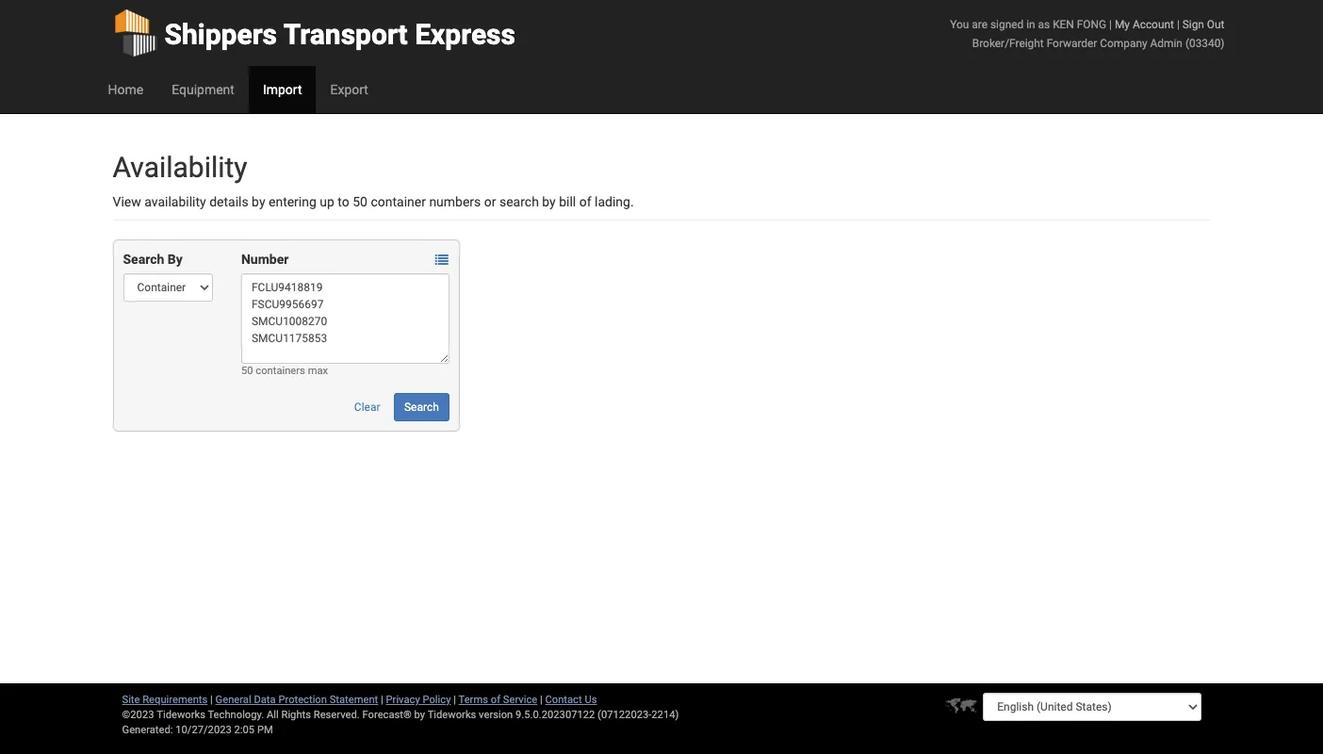Task type: vqa. For each thing, say whether or not it's contained in the screenshot.
DON'T HAVE AN ACCOUNT? SIGN UP »
no



Task type: locate. For each thing, give the bounding box(es) containing it.
lading.
[[595, 194, 634, 209]]

max
[[308, 365, 328, 377]]

up
[[320, 194, 335, 209]]

to
[[338, 194, 350, 209]]

of right "bill"
[[579, 194, 592, 209]]

9.5.0.202307122
[[516, 709, 595, 721]]

| left my
[[1110, 18, 1112, 31]]

1 vertical spatial search
[[404, 401, 439, 414]]

1 horizontal spatial by
[[414, 709, 425, 721]]

bill
[[559, 194, 576, 209]]

Number text field
[[241, 273, 449, 364]]

search left by
[[123, 252, 164, 267]]

| up forecast®
[[381, 694, 383, 706]]

1 vertical spatial 50
[[241, 365, 253, 377]]

export button
[[316, 66, 383, 113]]

clear button
[[344, 393, 391, 421]]

import button
[[249, 66, 316, 113]]

my
[[1115, 18, 1130, 31]]

0 vertical spatial of
[[579, 194, 592, 209]]

by right details
[[252, 194, 265, 209]]

you are signed in as ken fong | my account | sign out broker/freight forwarder company admin (03340)
[[950, 18, 1225, 50]]

data
[[254, 694, 276, 706]]

home
[[108, 82, 143, 97]]

broker/freight
[[973, 37, 1044, 50]]

reserved.
[[314, 709, 360, 721]]

sign out link
[[1183, 18, 1225, 31]]

rights
[[281, 709, 311, 721]]

clear
[[354, 401, 380, 414]]

50
[[353, 194, 368, 209], [241, 365, 253, 377]]

all
[[267, 709, 279, 721]]

version
[[479, 709, 513, 721]]

by
[[168, 252, 183, 267]]

privacy
[[386, 694, 420, 706]]

forecast®
[[362, 709, 412, 721]]

0 horizontal spatial search
[[123, 252, 164, 267]]

are
[[972, 18, 988, 31]]

10/27/2023
[[176, 724, 232, 736]]

0 horizontal spatial 50
[[241, 365, 253, 377]]

by
[[252, 194, 265, 209], [542, 194, 556, 209], [414, 709, 425, 721]]

50 containers max
[[241, 365, 328, 377]]

1 horizontal spatial 50
[[353, 194, 368, 209]]

shippers transport express
[[165, 18, 516, 51]]

us
[[585, 694, 597, 706]]

details
[[209, 194, 249, 209]]

2:05
[[234, 724, 255, 736]]

by left "bill"
[[542, 194, 556, 209]]

|
[[1110, 18, 1112, 31], [1177, 18, 1180, 31], [210, 694, 213, 706], [381, 694, 383, 706], [454, 694, 456, 706], [540, 694, 543, 706]]

50 right to
[[353, 194, 368, 209]]

search for search
[[404, 401, 439, 414]]

0 vertical spatial search
[[123, 252, 164, 267]]

availability
[[113, 151, 247, 184]]

equipment
[[172, 82, 235, 97]]

search inside button
[[404, 401, 439, 414]]

of up version
[[491, 694, 501, 706]]

privacy policy link
[[386, 694, 451, 706]]

1 horizontal spatial of
[[579, 194, 592, 209]]

2214)
[[652, 709, 679, 721]]

| up tideworks
[[454, 694, 456, 706]]

import
[[263, 82, 302, 97]]

service
[[503, 694, 538, 706]]

site
[[122, 694, 140, 706]]

equipment button
[[158, 66, 249, 113]]

50 left containers
[[241, 365, 253, 377]]

0 horizontal spatial of
[[491, 694, 501, 706]]

1 vertical spatial of
[[491, 694, 501, 706]]

of
[[579, 194, 592, 209], [491, 694, 501, 706]]

or
[[484, 194, 496, 209]]

search right clear
[[404, 401, 439, 414]]

availability
[[144, 194, 206, 209]]

generated:
[[122, 724, 173, 736]]

search
[[123, 252, 164, 267], [404, 401, 439, 414]]

site requirements | general data protection statement | privacy policy | terms of service | contact us ©2023 tideworks technology. all rights reserved. forecast® by tideworks version 9.5.0.202307122 (07122023-2214) generated: 10/27/2023 2:05 pm
[[122, 694, 679, 736]]

pm
[[257, 724, 273, 736]]

1 horizontal spatial search
[[404, 401, 439, 414]]

by down privacy policy link
[[414, 709, 425, 721]]

container
[[371, 194, 426, 209]]

view
[[113, 194, 141, 209]]



Task type: describe. For each thing, give the bounding box(es) containing it.
as
[[1038, 18, 1050, 31]]

out
[[1207, 18, 1225, 31]]

entering
[[269, 194, 317, 209]]

general data protection statement link
[[215, 694, 378, 706]]

you
[[950, 18, 969, 31]]

search
[[500, 194, 539, 209]]

protection
[[278, 694, 327, 706]]

statement
[[330, 694, 378, 706]]

contact us link
[[545, 694, 597, 706]]

general
[[215, 694, 251, 706]]

ken
[[1053, 18, 1075, 31]]

of inside site requirements | general data protection statement | privacy policy | terms of service | contact us ©2023 tideworks technology. all rights reserved. forecast® by tideworks version 9.5.0.202307122 (07122023-2214) generated: 10/27/2023 2:05 pm
[[491, 694, 501, 706]]

technology.
[[208, 709, 264, 721]]

my account link
[[1115, 18, 1175, 31]]

requirements
[[143, 694, 208, 706]]

(07122023-
[[598, 709, 652, 721]]

view availability details by entering up to 50 container numbers or search by bill of lading.
[[113, 194, 634, 209]]

(03340)
[[1186, 37, 1225, 50]]

©2023 tideworks
[[122, 709, 205, 721]]

home button
[[94, 66, 158, 113]]

terms of service link
[[459, 694, 538, 706]]

by inside site requirements | general data protection statement | privacy policy | terms of service | contact us ©2023 tideworks technology. all rights reserved. forecast® by tideworks version 9.5.0.202307122 (07122023-2214) generated: 10/27/2023 2:05 pm
[[414, 709, 425, 721]]

contact
[[545, 694, 582, 706]]

| left general
[[210, 694, 213, 706]]

admin
[[1151, 37, 1183, 50]]

in
[[1027, 18, 1036, 31]]

site requirements link
[[122, 694, 208, 706]]

signed
[[991, 18, 1024, 31]]

transport
[[283, 18, 408, 51]]

shippers
[[165, 18, 277, 51]]

terms
[[459, 694, 488, 706]]

company
[[1100, 37, 1148, 50]]

show list image
[[435, 254, 449, 267]]

0 horizontal spatial by
[[252, 194, 265, 209]]

tideworks
[[428, 709, 476, 721]]

containers
[[256, 365, 305, 377]]

numbers
[[429, 194, 481, 209]]

| up 9.5.0.202307122 in the left bottom of the page
[[540, 694, 543, 706]]

export
[[330, 82, 368, 97]]

search button
[[394, 393, 450, 421]]

number
[[241, 252, 289, 267]]

shippers transport express link
[[113, 0, 516, 66]]

2 horizontal spatial by
[[542, 194, 556, 209]]

policy
[[423, 694, 451, 706]]

express
[[415, 18, 516, 51]]

0 vertical spatial 50
[[353, 194, 368, 209]]

search for search by
[[123, 252, 164, 267]]

account
[[1133, 18, 1175, 31]]

search by
[[123, 252, 183, 267]]

sign
[[1183, 18, 1205, 31]]

fong
[[1077, 18, 1107, 31]]

| left 'sign'
[[1177, 18, 1180, 31]]

forwarder
[[1047, 37, 1098, 50]]



